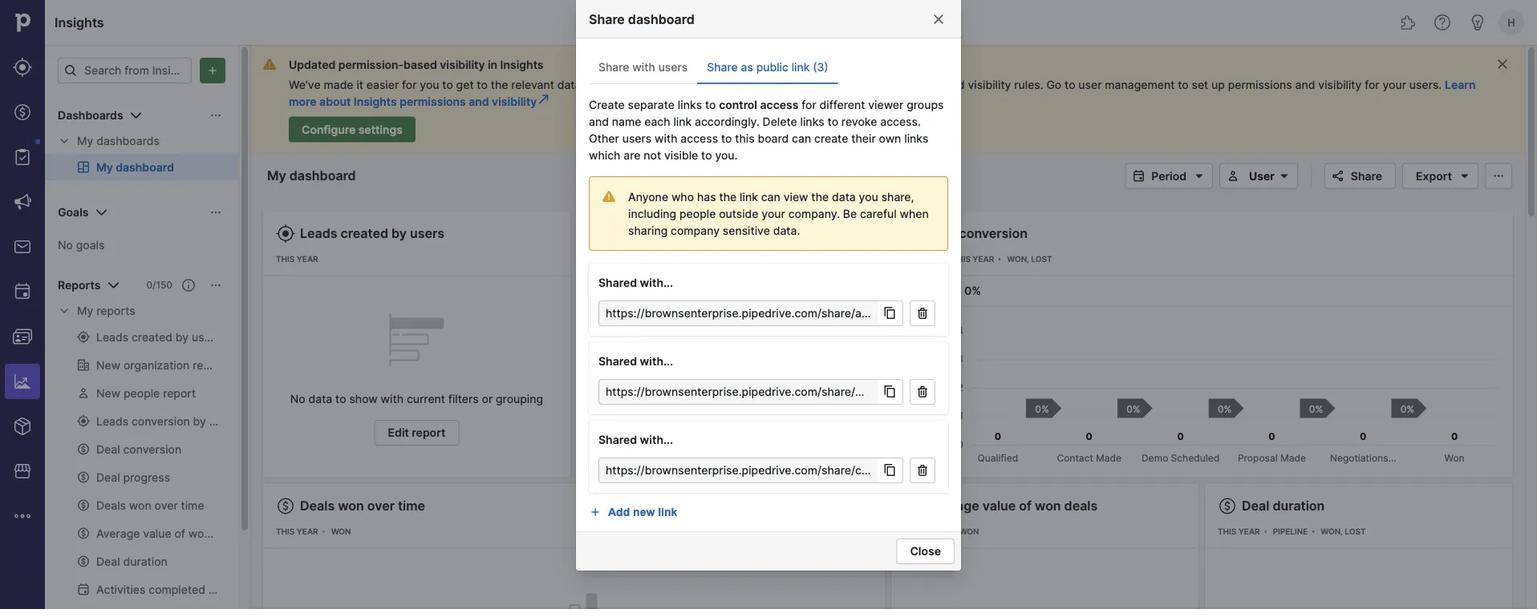 Task type: locate. For each thing, give the bounding box(es) containing it.
0 horizontal spatial or
[[482, 392, 493, 406]]

1 horizontal spatial no
[[290, 392, 306, 406]]

1 vertical spatial goals
[[76, 238, 105, 252]]

users right created
[[410, 226, 445, 242]]

1 edit report from the left
[[388, 426, 446, 440]]

users up create separate links to control access
[[658, 61, 688, 74]]

2 vertical spatial shared
[[599, 434, 637, 447]]

color secondary image left user
[[1224, 170, 1243, 183]]

or for leads created by users
[[482, 392, 493, 406]]

by for conversion
[[726, 226, 742, 242]]

2 edit report from the left
[[702, 426, 759, 440]]

2 edit from the left
[[702, 426, 723, 440]]

1 show from the left
[[349, 392, 378, 406]]

no
[[58, 238, 73, 252], [290, 392, 306, 406], [604, 392, 619, 406]]

0 horizontal spatial users
[[410, 226, 445, 242]]

won left over
[[338, 499, 364, 514]]

color primary image inside dashboards button
[[126, 106, 146, 125]]

won right of
[[1035, 499, 1061, 514]]

permission-
[[338, 58, 404, 71]]

each
[[645, 115, 670, 128]]

2 filters from the left
[[762, 392, 793, 406]]

1 horizontal spatial edit
[[702, 426, 723, 440]]

won, lost down deal conversion on the right top
[[1007, 255, 1052, 264]]

color secondary image inside user button
[[1224, 170, 1243, 183]]

0 vertical spatial won, lost
[[1007, 255, 1052, 264]]

with inside for different viewer groups and name each link accordingly. delete links to revoke access. other users with access to this board can create their own links which are not visible to you.
[[655, 132, 678, 145]]

your up sources
[[762, 207, 785, 221]]

share up your
[[599, 61, 629, 74]]

2 conversion from the left
[[959, 226, 1028, 242]]

for inside for different viewer groups and name each link accordingly. delete links to revoke access. other users with access to this board can create their own links which are not visible to you.
[[802, 98, 817, 112]]

Search Pipedrive field
[[624, 6, 913, 39]]

0 horizontal spatial color warning image
[[263, 58, 276, 71]]

0 horizontal spatial the
[[491, 78, 508, 91]]

you
[[420, 78, 439, 91], [859, 190, 878, 204]]

0 vertical spatial with...
[[640, 276, 673, 290]]

the up outside
[[719, 190, 737, 204]]

0 vertical spatial goals
[[58, 206, 89, 219]]

the up the company.
[[812, 190, 829, 204]]

or for leads conversion by sources
[[796, 392, 807, 406]]

insights
[[55, 14, 104, 30], [500, 58, 544, 71], [669, 78, 711, 91], [354, 95, 397, 109]]

my down dashboards button
[[77, 134, 93, 148]]

your left users.
[[1383, 78, 1407, 91]]

deal for deal duration
[[1242, 499, 1270, 514]]

by down outside
[[726, 226, 742, 242]]

0 vertical spatial lost
[[1031, 255, 1052, 264]]

leads image
[[13, 58, 32, 77]]

the down in
[[491, 78, 508, 91]]

link up outside
[[740, 190, 758, 204]]

1 or from the left
[[482, 392, 493, 406]]

0 vertical spatial links
[[678, 98, 702, 112]]

0 horizontal spatial won
[[338, 499, 364, 514]]

1 by from the left
[[392, 226, 407, 242]]

color primary image
[[126, 106, 146, 125], [1190, 170, 1209, 183], [1489, 170, 1509, 183], [209, 206, 222, 219], [276, 224, 295, 244], [590, 224, 609, 244], [904, 224, 924, 244], [182, 279, 195, 292], [913, 307, 932, 320], [881, 465, 900, 477], [276, 497, 295, 516], [1218, 497, 1237, 516]]

0 vertical spatial shared with...
[[599, 276, 673, 290]]

0 vertical spatial access
[[615, 78, 652, 91]]

with...
[[640, 276, 673, 290], [640, 355, 673, 369], [640, 434, 673, 447]]

1 current from the left
[[407, 392, 445, 406]]

reports down no goals
[[96, 305, 135, 318]]

1 horizontal spatial by
[[726, 226, 742, 242]]

2 or from the left
[[796, 392, 807, 406]]

menu
[[0, 0, 45, 610]]

color primary inverted image
[[203, 64, 222, 77]]

color primary image
[[932, 13, 945, 26], [1496, 58, 1509, 71], [64, 64, 77, 77], [209, 109, 222, 122], [1129, 170, 1148, 183], [1329, 170, 1348, 183], [1456, 170, 1475, 183], [92, 203, 111, 222], [104, 276, 123, 295], [209, 279, 222, 292], [881, 307, 900, 320], [881, 386, 900, 399], [913, 386, 932, 399], [913, 465, 932, 477]]

activities image
[[13, 282, 32, 302]]

1 shared with... from the top
[[599, 276, 673, 290]]

campaigns image
[[13, 193, 32, 212]]

1 vertical spatial shared
[[599, 355, 637, 369]]

0 horizontal spatial color secondary image
[[58, 135, 71, 148]]

pipeline
[[904, 255, 939, 264], [1273, 528, 1308, 537]]

1 vertical spatial access
[[760, 98, 799, 112]]

2 horizontal spatial no
[[604, 392, 619, 406]]

leads conversion by sources link
[[614, 226, 794, 242]]

average
[[928, 499, 980, 514]]

no data to show with current filters or grouping for users
[[290, 392, 543, 406]]

0 horizontal spatial current
[[407, 392, 445, 406]]

deal left duration
[[1242, 499, 1270, 514]]

1 horizontal spatial edit report button
[[688, 420, 773, 446]]

link down create separate links to control access
[[674, 115, 692, 128]]

1 horizontal spatial your
[[798, 78, 822, 91]]

2 shared with... from the top
[[599, 355, 673, 369]]

2 no data to show with current filters or grouping from the left
[[604, 392, 857, 406]]

links down access.
[[904, 132, 929, 145]]

1 vertical spatial can
[[761, 190, 781, 204]]

1 horizontal spatial conversion
[[959, 226, 1028, 242]]

won, lost down duration
[[1321, 528, 1366, 537]]

data. left your
[[557, 78, 584, 91]]

2 grouping from the left
[[810, 392, 857, 406]]

1 vertical spatial color secondary image
[[58, 305, 71, 318]]

2 vertical spatial access
[[681, 132, 718, 145]]

1 conversion from the left
[[654, 226, 723, 242]]

color secondary image left my reports
[[58, 305, 71, 318]]

my down no goals
[[77, 305, 93, 318]]

by right created
[[392, 226, 407, 242]]

settings
[[358, 123, 403, 136]]

in
[[488, 58, 498, 71]]

1 leads from the left
[[300, 226, 337, 242]]

leads created by users
[[300, 226, 445, 242]]

0 horizontal spatial edit report button
[[374, 420, 459, 446]]

0 horizontal spatial grouping
[[496, 392, 543, 406]]

color warning image left anyone
[[603, 190, 615, 203]]

can down "delete" in the top of the page
[[792, 132, 811, 145]]

insights down easier
[[354, 95, 397, 109]]

goals
[[58, 206, 89, 219], [76, 238, 105, 252]]

1 vertical spatial dashboards
[[96, 134, 160, 148]]

won down average
[[959, 528, 979, 537]]

conversion for leads
[[654, 226, 723, 242]]

conversion down people
[[654, 226, 723, 242]]

average value of won deals link
[[928, 499, 1098, 514]]

it
[[357, 78, 363, 91]]

for left different
[[802, 98, 817, 112]]

conversion up 0%
[[959, 226, 1028, 242]]

user button
[[1220, 163, 1298, 189]]

filters for users
[[448, 392, 479, 406]]

0 horizontal spatial won
[[331, 528, 351, 537]]

1 horizontal spatial show
[[663, 392, 691, 406]]

your down (3)
[[798, 78, 822, 91]]

won down deals won over time on the left bottom of the page
[[331, 528, 351, 537]]

0 horizontal spatial color secondary image
[[58, 305, 71, 318]]

edit for created
[[388, 426, 409, 440]]

1 horizontal spatial current
[[721, 392, 759, 406]]

data. inside anyone who has the link can view the data you share, including people outside your company. be careful when sharing company sensitive data.
[[773, 224, 800, 238]]

3 shared with... from the top
[[599, 434, 673, 447]]

My dashboard field
[[263, 166, 379, 187]]

0 horizontal spatial links
[[678, 98, 702, 112]]

data.
[[557, 78, 584, 91], [773, 224, 800, 238]]

this year
[[276, 255, 318, 264], [590, 255, 632, 264], [952, 255, 994, 264], [276, 528, 318, 537], [904, 528, 947, 537], [1218, 528, 1260, 537]]

users.
[[1410, 78, 1442, 91]]

revoke
[[842, 115, 877, 128]]

public
[[756, 61, 789, 74]]

1 horizontal spatial links
[[800, 115, 825, 128]]

lost for deal conversion
[[1031, 255, 1052, 264]]

insights image
[[13, 372, 32, 392]]

1 horizontal spatial users
[[622, 132, 652, 145]]

0 horizontal spatial won,
[[1007, 255, 1029, 264]]

1 vertical spatial links
[[800, 115, 825, 128]]

my for my reports
[[77, 305, 93, 318]]

0 vertical spatial users
[[658, 61, 688, 74]]

1 vertical spatial data.
[[773, 224, 800, 238]]

won, down deal conversion on the right top
[[1007, 255, 1029, 264]]

anyone
[[628, 190, 668, 204]]

edit report button
[[374, 420, 459, 446], [688, 420, 773, 446]]

share left as
[[707, 61, 738, 74]]

1 horizontal spatial won, lost
[[1321, 528, 1366, 537]]

1 vertical spatial you
[[859, 190, 878, 204]]

we've
[[289, 78, 321, 91]]

0 vertical spatial color secondary image
[[1224, 170, 1243, 183]]

products image
[[13, 417, 32, 437]]

board
[[758, 132, 789, 145]]

you down based
[[420, 78, 439, 91]]

lost for deal duration
[[1345, 528, 1366, 537]]

access down 'share with users'
[[615, 78, 652, 91]]

1 horizontal spatial data.
[[773, 224, 800, 238]]

1 horizontal spatial report
[[726, 426, 759, 440]]

your
[[587, 78, 612, 91]]

color warning image
[[263, 58, 276, 71], [603, 190, 615, 203]]

goals down goals button
[[76, 238, 105, 252]]

configure
[[302, 123, 356, 136]]

permissions down get
[[400, 95, 466, 109]]

this year down leads created by users link
[[276, 255, 318, 264]]

color secondary image
[[58, 135, 71, 148], [1275, 170, 1294, 183]]

0 horizontal spatial leads
[[300, 226, 337, 242]]

1 vertical spatial with...
[[640, 355, 673, 369]]

you up careful at the top right of the page
[[859, 190, 878, 204]]

deals won over time link
[[300, 499, 425, 514]]

share left dashboard
[[589, 11, 625, 27]]

to
[[442, 78, 453, 91], [477, 78, 488, 91], [655, 78, 666, 91], [1065, 78, 1076, 91], [1178, 78, 1189, 91], [705, 98, 716, 112], [828, 115, 839, 128], [721, 132, 732, 145], [701, 148, 712, 162], [335, 392, 346, 406], [649, 392, 660, 406]]

by for created
[[392, 226, 407, 242]]

access inside for different viewer groups and name each link accordingly. delete links to revoke access. other users with access to this board can create their own links which are not visible to you.
[[681, 132, 718, 145]]

2 current from the left
[[721, 392, 759, 406]]

2 my from the top
[[77, 305, 93, 318]]

or
[[482, 392, 493, 406], [796, 392, 807, 406]]

sales inbox image
[[13, 238, 32, 257]]

0 horizontal spatial conversion
[[654, 226, 723, 242]]

1 horizontal spatial can
[[792, 132, 811, 145]]

access up "delete" in the top of the page
[[760, 98, 799, 112]]

and inside learn more about insights permissions and visibility
[[469, 95, 489, 109]]

can
[[792, 132, 811, 145], [761, 190, 781, 204]]

no for leads created by users
[[290, 392, 306, 406]]

1 horizontal spatial you
[[859, 190, 878, 204]]

for down updated permission-based visibility in insights
[[402, 78, 417, 91]]

report for users
[[412, 426, 446, 440]]

leads
[[300, 226, 337, 242], [614, 226, 651, 242]]

goals up no goals
[[58, 206, 89, 219]]

0 horizontal spatial your
[[762, 207, 785, 221]]

color secondary image left share button
[[1275, 170, 1294, 183]]

show
[[349, 392, 378, 406], [663, 392, 691, 406]]

2 show from the left
[[663, 392, 691, 406]]

2 leads from the left
[[614, 226, 651, 242]]

None text field
[[599, 301, 878, 327], [599, 380, 878, 405], [599, 458, 878, 484], [599, 301, 878, 327], [599, 380, 878, 405], [599, 458, 878, 484]]

region
[[904, 317, 1500, 465]]

2 report from the left
[[726, 426, 759, 440]]

this
[[735, 132, 755, 145]]

1 edit from the left
[[388, 426, 409, 440]]

this year down sharing
[[590, 255, 632, 264]]

1 horizontal spatial or
[[796, 392, 807, 406]]

data. down the company.
[[773, 224, 800, 238]]

this year down deal duration
[[1218, 528, 1260, 537]]

1 horizontal spatial no data to show with current filters or grouping
[[604, 392, 857, 406]]

1 with... from the top
[[640, 276, 673, 290]]

my
[[77, 134, 93, 148], [77, 305, 93, 318]]

different
[[820, 98, 865, 112]]

0 vertical spatial color warning image
[[263, 58, 276, 71]]

grouping for leads conversion by sources
[[810, 392, 857, 406]]

links right separate
[[678, 98, 702, 112]]

share left export
[[1351, 169, 1383, 183]]

color secondary image inside user button
[[1275, 170, 1294, 183]]

match
[[761, 78, 795, 91]]

0 horizontal spatial can
[[761, 190, 781, 204]]

1 horizontal spatial color warning image
[[603, 190, 615, 203]]

set
[[1192, 78, 1209, 91]]

edit report
[[388, 426, 446, 440], [702, 426, 759, 440]]

1 horizontal spatial color secondary image
[[1275, 170, 1294, 183]]

1 vertical spatial pipeline
[[1273, 528, 1308, 537]]

reports up my reports
[[58, 279, 101, 292]]

0 horizontal spatial filters
[[448, 392, 479, 406]]

won, lost for deal conversion
[[1007, 255, 1052, 264]]

2 vertical spatial with...
[[640, 434, 673, 447]]

1 vertical spatial color secondary image
[[1275, 170, 1294, 183]]

can left view
[[761, 190, 781, 204]]

this year up close button
[[904, 528, 947, 537]]

visibility
[[440, 58, 485, 71], [968, 78, 1011, 91], [1319, 78, 1362, 91], [492, 95, 537, 109]]

0 horizontal spatial permissions
[[400, 95, 466, 109]]

0 vertical spatial won,
[[1007, 255, 1029, 264]]

color primary image inside goals button
[[92, 203, 111, 222]]

dashboards up my dashboards
[[58, 109, 123, 122]]

color warning image left 'updated'
[[263, 58, 276, 71]]

go
[[1047, 78, 1062, 91]]

shared
[[599, 276, 637, 290], [599, 355, 637, 369], [599, 434, 637, 447]]

link inside anyone who has the link can view the data you share, including people outside your company. be careful when sharing company sensitive data.
[[740, 190, 758, 204]]

1 filters from the left
[[448, 392, 479, 406]]

management
[[1105, 78, 1175, 91]]

get
[[456, 78, 474, 91]]

2 horizontal spatial for
[[1365, 78, 1380, 91]]

be
[[843, 207, 857, 221]]

separate
[[628, 98, 675, 112]]

conversion for deal
[[959, 226, 1028, 242]]

lost
[[1031, 255, 1052, 264], [1345, 528, 1366, 537]]

leads down including
[[614, 226, 651, 242]]

edit report for sources
[[702, 426, 759, 440]]

1 vertical spatial won, lost
[[1321, 528, 1366, 537]]

0 vertical spatial can
[[792, 132, 811, 145]]

link
[[792, 61, 810, 74], [674, 115, 692, 128], [740, 190, 758, 204], [658, 506, 678, 519]]

will
[[741, 78, 758, 91]]

duration
[[1273, 499, 1325, 514]]

0 horizontal spatial edit
[[388, 426, 409, 440]]

permissions up groups
[[878, 78, 942, 91]]

1 vertical spatial users
[[622, 132, 652, 145]]

0 vertical spatial deal
[[928, 226, 956, 242]]

1 report from the left
[[412, 426, 446, 440]]

0 horizontal spatial no
[[58, 238, 73, 252]]

Search from Insights text field
[[58, 58, 192, 83]]

0 vertical spatial reports
[[58, 279, 101, 292]]

0 horizontal spatial won, lost
[[1007, 255, 1052, 264]]

access.
[[880, 115, 921, 128]]

0 horizontal spatial deal
[[928, 226, 956, 242]]

year
[[297, 255, 318, 264], [610, 255, 632, 264], [973, 255, 994, 264], [297, 528, 318, 537], [925, 528, 947, 537], [1239, 528, 1260, 537]]

2 horizontal spatial permissions
[[1228, 78, 1292, 91]]

links up create
[[800, 115, 825, 128]]

2 won from the left
[[1035, 499, 1061, 514]]

1 vertical spatial won,
[[1321, 528, 1343, 537]]

0 horizontal spatial pipeline
[[904, 255, 939, 264]]

1 horizontal spatial leads
[[614, 226, 651, 242]]

1 no data to show with current filters or grouping from the left
[[290, 392, 543, 406]]

2 by from the left
[[726, 226, 742, 242]]

2 edit report button from the left
[[688, 420, 773, 446]]

deal down the when
[[928, 226, 956, 242]]

1 vertical spatial shared with...
[[599, 355, 673, 369]]

1 horizontal spatial deal
[[1242, 499, 1270, 514]]

1 edit report button from the left
[[374, 420, 459, 446]]

0 horizontal spatial no data to show with current filters or grouping
[[290, 392, 543, 406]]

0 horizontal spatial report
[[412, 426, 446, 440]]

average value of won deals
[[928, 499, 1098, 514]]

insights up relevant
[[500, 58, 544, 71]]

menu item
[[0, 359, 45, 404]]

permissions right up
[[1228, 78, 1292, 91]]

share with users
[[599, 61, 688, 74]]

dashboards down dashboards button
[[96, 134, 160, 148]]

learn
[[1445, 78, 1476, 91]]

color secondary image right color undefined icon
[[58, 135, 71, 148]]

access up visible in the left top of the page
[[681, 132, 718, 145]]

viewer
[[868, 98, 904, 112]]

year up close button
[[925, 528, 947, 537]]

share,
[[882, 190, 914, 204]]

2 vertical spatial shared with...
[[599, 434, 673, 447]]

users up are
[[622, 132, 652, 145]]

0 horizontal spatial access
[[615, 78, 652, 91]]

1 horizontal spatial grouping
[[810, 392, 857, 406]]

h button
[[1496, 6, 1528, 39]]

link inside for different viewer groups and name each link accordingly. delete links to revoke access. other users with access to this board can create their own links which are not visible to you.
[[674, 115, 692, 128]]

3 with... from the top
[[640, 434, 673, 447]]

add new link button
[[589, 506, 678, 519]]

1 horizontal spatial edit report
[[702, 426, 759, 440]]

you.
[[715, 148, 738, 162]]

2 horizontal spatial the
[[812, 190, 829, 204]]

pipeline down deal duration
[[1273, 528, 1308, 537]]

people
[[680, 207, 716, 221]]

access
[[615, 78, 652, 91], [760, 98, 799, 112], [681, 132, 718, 145]]

deal
[[928, 226, 956, 242], [1242, 499, 1270, 514]]

pipeline up win
[[904, 255, 939, 264]]

2 horizontal spatial users
[[658, 61, 688, 74]]

and
[[945, 78, 965, 91], [1296, 78, 1316, 91], [469, 95, 489, 109], [589, 115, 609, 128]]

configure settings link
[[289, 117, 416, 142]]

1 horizontal spatial lost
[[1345, 528, 1366, 537]]

leads left created
[[300, 226, 337, 242]]

1 grouping from the left
[[496, 392, 543, 406]]

color secondary image
[[1224, 170, 1243, 183], [58, 305, 71, 318]]

year down deal conversion on the right top
[[973, 255, 994, 264]]

0 horizontal spatial by
[[392, 226, 407, 242]]

color active image
[[589, 506, 602, 519]]

color primary image inside period button
[[1129, 170, 1148, 183]]

1 my from the top
[[77, 134, 93, 148]]

deal duration link
[[1242, 499, 1325, 514]]

link right new
[[658, 506, 678, 519]]

for left users.
[[1365, 78, 1380, 91]]

leads created by users link
[[300, 226, 445, 242]]

1 vertical spatial deal
[[1242, 499, 1270, 514]]

visible
[[664, 148, 698, 162]]

won, down duration
[[1321, 528, 1343, 537]]

created
[[341, 226, 388, 242]]

grouping for leads created by users
[[496, 392, 543, 406]]



Task type: describe. For each thing, give the bounding box(es) containing it.
color primary image inside share button
[[1329, 170, 1348, 183]]

create
[[589, 98, 625, 112]]

show for conversion
[[663, 392, 691, 406]]

own
[[879, 132, 901, 145]]

rate
[[928, 284, 950, 298]]

this year down deal conversion on the right top
[[952, 255, 994, 264]]

edit report button for users
[[374, 420, 459, 446]]

1 horizontal spatial pipeline
[[1273, 528, 1308, 537]]

share for share with users
[[599, 61, 629, 74]]

more image
[[13, 507, 32, 526]]

anyone who has the link can view the data you share, including people outside your company. be careful when sharing company sensitive data.
[[628, 190, 929, 238]]

quick add image
[[932, 13, 952, 32]]

no data to show with current filters or grouping for sources
[[604, 392, 857, 406]]

year down sharing
[[610, 255, 632, 264]]

year down 'deals'
[[297, 528, 318, 537]]

create separate links to control access
[[589, 98, 799, 112]]

color secondary image for user
[[1224, 170, 1243, 183]]

goals inside goals button
[[58, 206, 89, 219]]

share as public link (3)
[[707, 61, 829, 74]]

pipedrive
[[825, 78, 875, 91]]

1 horizontal spatial permissions
[[878, 78, 942, 91]]

updated
[[289, 58, 336, 71]]

goals button
[[45, 200, 238, 225]]

user
[[1249, 169, 1275, 183]]

no for leads conversion by sources
[[604, 392, 619, 406]]

value
[[983, 499, 1016, 514]]

0 vertical spatial pipeline
[[904, 255, 939, 264]]

add new link
[[608, 506, 678, 519]]

users inside for different viewer groups and name each link accordingly. delete links to revoke access. other users with access to this board can create their own links which are not visible to you.
[[622, 132, 652, 145]]

and inside for different viewer groups and name each link accordingly. delete links to revoke access. other users with access to this board can create their own links which are not visible to you.
[[589, 115, 609, 128]]

leads for leads created by users
[[300, 226, 337, 242]]

user
[[1079, 78, 1102, 91]]

1 won from the left
[[331, 528, 351, 537]]

close
[[910, 545, 941, 559]]

report for sources
[[726, 426, 759, 440]]

2 horizontal spatial access
[[760, 98, 799, 112]]

updated permission-based visibility in insights
[[289, 58, 544, 71]]

rules.
[[1014, 78, 1044, 91]]

who
[[672, 190, 694, 204]]

which
[[589, 148, 621, 162]]

view
[[784, 190, 808, 204]]

accordingly.
[[695, 115, 760, 128]]

delete
[[763, 115, 797, 128]]

win rate is 0%
[[904, 284, 981, 298]]

2 horizontal spatial links
[[904, 132, 929, 145]]

0%
[[965, 284, 981, 298]]

insights up create separate links to control access
[[669, 78, 711, 91]]

1 vertical spatial reports
[[96, 305, 135, 318]]

win
[[904, 284, 925, 298]]

can inside anyone who has the link can view the data you share, including people outside your company. be careful when sharing company sensitive data.
[[761, 190, 781, 204]]

1 shared from the top
[[599, 276, 637, 290]]

edit report button for sources
[[688, 420, 773, 446]]

is
[[953, 284, 962, 298]]

visibility inside learn more about insights permissions and visibility
[[492, 95, 537, 109]]

deals
[[1064, 499, 1098, 514]]

1 won from the left
[[338, 499, 364, 514]]

time
[[398, 499, 425, 514]]

color link image
[[537, 93, 550, 106]]

insights inside learn more about insights permissions and visibility
[[354, 95, 397, 109]]

won, lost for deal duration
[[1321, 528, 1366, 537]]

data inside anyone who has the link can view the data you share, including people outside your company. be careful when sharing company sensitive data.
[[832, 190, 856, 204]]

permissions inside learn more about insights permissions and visibility
[[400, 95, 466, 109]]

deals
[[300, 499, 335, 514]]

my reports
[[77, 305, 135, 318]]

2 horizontal spatial your
[[1383, 78, 1407, 91]]

home image
[[10, 10, 35, 35]]

color secondary image for my reports
[[58, 305, 71, 318]]

sharing
[[628, 224, 668, 238]]

1 vertical spatial color warning image
[[603, 190, 615, 203]]

deal conversion
[[928, 226, 1028, 242]]

edit report for users
[[388, 426, 446, 440]]

deal for deal conversion
[[928, 226, 956, 242]]

insights right home "image"
[[55, 14, 104, 30]]

color primary image inside goals button
[[209, 206, 222, 219]]

2 shared from the top
[[599, 355, 637, 369]]

0/150
[[146, 280, 173, 291]]

dashboard
[[628, 11, 695, 27]]

link inside button
[[658, 506, 678, 519]]

filters for sources
[[762, 392, 793, 406]]

3 shared from the top
[[599, 434, 637, 447]]

0 vertical spatial data.
[[557, 78, 584, 91]]

careful
[[860, 207, 897, 221]]

contacts image
[[13, 327, 32, 347]]

year down leads created by users link
[[297, 255, 318, 264]]

share for share dashboard
[[589, 11, 625, 27]]

learn more about insights permissions and visibility
[[289, 78, 1476, 109]]

deal duration
[[1242, 499, 1325, 514]]

we've made it easier for you to get to the relevant data. your access to insights data will match your pipedrive permissions and visibility rules. go to user management to set up permissions and visibility for your users.
[[289, 78, 1442, 91]]

share inside button
[[1351, 169, 1383, 183]]

not
[[644, 148, 661, 162]]

of
[[1019, 499, 1032, 514]]

deal conversion link
[[928, 226, 1028, 242]]

2 with... from the top
[[640, 355, 673, 369]]

deals won over time
[[300, 499, 425, 514]]

period
[[1152, 169, 1187, 183]]

leads for leads conversion by sources
[[614, 226, 651, 242]]

name
[[612, 115, 641, 128]]

as
[[741, 61, 753, 74]]

leads conversion by sources
[[614, 226, 794, 242]]

won, for deal conversion
[[1007, 255, 1029, 264]]

(3)
[[813, 61, 829, 74]]

deals image
[[13, 103, 32, 122]]

year down deal duration
[[1239, 528, 1260, 537]]

outside
[[719, 207, 759, 221]]

company
[[671, 224, 720, 238]]

my for my dashboards
[[77, 134, 93, 148]]

learn more about insights permissions and visibility link
[[289, 78, 1476, 109]]

up
[[1212, 78, 1225, 91]]

groups
[[907, 98, 944, 112]]

share button
[[1325, 163, 1396, 189]]

based
[[404, 58, 437, 71]]

export
[[1416, 169, 1452, 183]]

over
[[367, 499, 395, 514]]

0 horizontal spatial for
[[402, 78, 417, 91]]

for different viewer groups and name each link accordingly. delete links to revoke access. other users with access to this board can create their own links which are not visible to you.
[[589, 98, 944, 162]]

made
[[324, 78, 354, 91]]

period button
[[1125, 163, 1213, 189]]

won, for deal duration
[[1321, 528, 1343, 537]]

color primary image inside period button
[[1190, 170, 1209, 183]]

color undefined image
[[13, 148, 32, 167]]

show for created
[[349, 392, 378, 406]]

you inside anyone who has the link can view the data you share, including people outside your company. be careful when sharing company sensitive data.
[[859, 190, 878, 204]]

are
[[624, 148, 641, 162]]

current for sources
[[721, 392, 759, 406]]

dashboards button
[[45, 103, 238, 128]]

1 horizontal spatial the
[[719, 190, 737, 204]]

share for share as public link (3)
[[707, 61, 738, 74]]

link left (3)
[[792, 61, 810, 74]]

can inside for different viewer groups and name each link accordingly. delete links to revoke access. other users with access to this board can create their own links which are not visible to you.
[[792, 132, 811, 145]]

2 won from the left
[[959, 528, 979, 537]]

configure settings
[[302, 123, 403, 136]]

sources
[[745, 226, 794, 242]]

control
[[719, 98, 757, 112]]

quick help image
[[1433, 13, 1452, 32]]

sales assistant image
[[1468, 13, 1488, 32]]

add
[[608, 506, 630, 519]]

current for users
[[407, 392, 445, 406]]

this year down 'deals'
[[276, 528, 318, 537]]

including
[[628, 207, 677, 221]]

marketplace image
[[13, 462, 32, 481]]

has
[[697, 190, 716, 204]]

edit for conversion
[[702, 426, 723, 440]]

your inside anyone who has the link can view the data you share, including people outside your company. be careful when sharing company sensitive data.
[[762, 207, 785, 221]]

sensitive
[[723, 224, 770, 238]]

dashboards inside button
[[58, 109, 123, 122]]

export button
[[1403, 163, 1479, 189]]

0 horizontal spatial you
[[420, 78, 439, 91]]

company.
[[789, 207, 840, 221]]

create
[[814, 132, 848, 145]]

when
[[900, 207, 929, 221]]

color primary image inside export button
[[1456, 170, 1475, 183]]

more
[[289, 95, 317, 109]]

color primary image inside dashboards button
[[209, 109, 222, 122]]



Task type: vqa. For each thing, say whether or not it's contained in the screenshot.
Contacts inside the menu item
no



